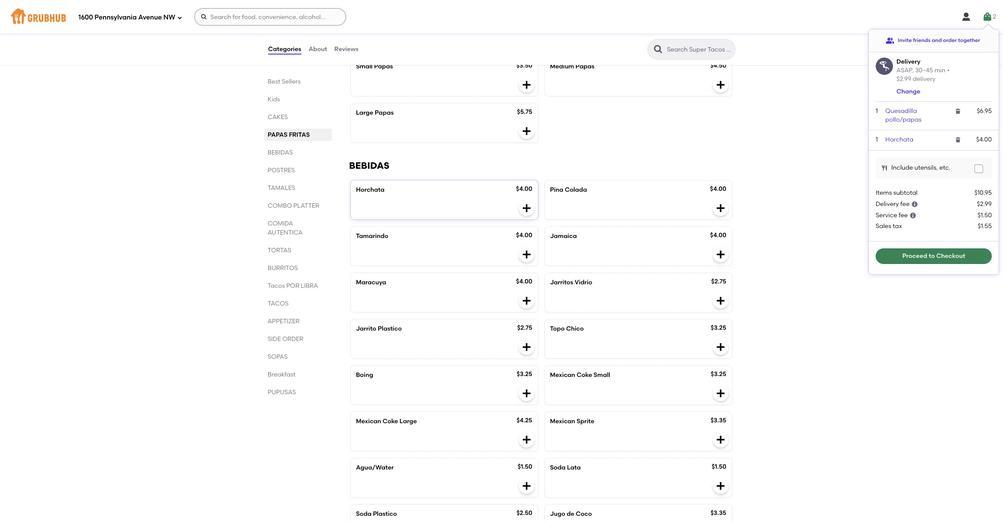 Task type: describe. For each thing, give the bounding box(es) containing it.
breakfast tab
[[268, 370, 328, 379]]

tacos
[[268, 282, 285, 290]]

$4.00 for jamaica
[[710, 232, 726, 239]]

avenue
[[138, 13, 162, 21]]

0 horizontal spatial $1.50
[[518, 464, 532, 471]]

jugo de coco
[[550, 511, 592, 518]]

proceed to checkout
[[902, 252, 965, 260]]

best sellers tab
[[268, 77, 328, 86]]

jarritos vidrio
[[550, 279, 592, 286]]

$3.25 for coke
[[711, 371, 726, 378]]

papas fritas tab
[[268, 130, 328, 139]]

breakfast
[[268, 371, 296, 379]]

tamarindo
[[356, 233, 388, 240]]

mexican coke small
[[550, 372, 610, 379]]

1 for quesadilla pollo/papas
[[876, 107, 878, 115]]

soda for soda plastico
[[356, 511, 372, 518]]

cakes
[[268, 113, 288, 121]]

Search Super Tacos and Bakery search field
[[666, 45, 732, 54]]

soda lata
[[550, 465, 581, 472]]

proceed to checkout button
[[876, 249, 992, 264]]

tortas
[[268, 247, 291, 254]]

plastico for soda plastico
[[373, 511, 397, 518]]

mexican coke large
[[356, 418, 417, 426]]

fee for delivery fee
[[901, 201, 910, 208]]

proceed
[[902, 252, 927, 260]]

tooltip containing delivery
[[869, 24, 999, 275]]

$4.00 for horchata
[[516, 186, 532, 193]]

$1.55
[[978, 223, 992, 230]]

1 vertical spatial small
[[594, 372, 610, 379]]

nw
[[163, 13, 175, 21]]

$10.95
[[975, 189, 992, 197]]

medium papas
[[550, 63, 595, 70]]

coco
[[576, 511, 592, 518]]

reviews button
[[334, 34, 359, 65]]

mexican sprite
[[550, 418, 594, 426]]

tacos por libra
[[268, 282, 318, 290]]

$2.50
[[517, 510, 532, 517]]

0 vertical spatial fritas
[[382, 37, 415, 48]]

2 button
[[983, 9, 996, 25]]

service
[[876, 212, 897, 219]]

vidrio
[[575, 279, 592, 286]]

$4.25
[[517, 417, 532, 425]]

fritas inside tab
[[289, 131, 310, 139]]

quesadilla
[[886, 107, 917, 115]]

1 for horchata
[[876, 136, 878, 144]]

side order tab
[[268, 335, 328, 344]]

pupusas
[[268, 389, 296, 396]]

search icon image
[[653, 44, 664, 55]]

topo chico
[[550, 325, 584, 333]]

order
[[282, 336, 303, 343]]

etc.
[[940, 164, 951, 171]]

and
[[932, 37, 942, 43]]

combo
[[268, 202, 292, 210]]

papas inside tab
[[268, 131, 288, 139]]

side
[[268, 336, 281, 343]]

tax
[[893, 223, 902, 230]]

1 horizontal spatial papas fritas
[[349, 37, 415, 48]]

delivery icon image
[[876, 58, 893, 75]]

about button
[[308, 34, 328, 65]]

quesadilla pollo/papas link
[[886, 107, 922, 124]]

pina colada
[[550, 186, 587, 194]]

service fee
[[876, 212, 908, 219]]

$2.99 inside delivery asap, 30–45 min • $2.99 delivery
[[897, 75, 911, 83]]

large papas
[[356, 109, 394, 117]]

delivery asap, 30–45 min • $2.99 delivery
[[897, 58, 950, 83]]

bebidas inside tab
[[268, 149, 293, 156]]

side order
[[268, 336, 303, 343]]

categories button
[[268, 34, 302, 65]]

postres tab
[[268, 166, 328, 175]]

2
[[993, 13, 996, 20]]

reviews
[[334, 45, 359, 53]]

about
[[309, 45, 327, 53]]

appetizer tab
[[268, 317, 328, 326]]

chico
[[566, 325, 584, 333]]

utensils,
[[915, 164, 938, 171]]

sellers
[[282, 78, 301, 85]]

invite friends and order together button
[[886, 33, 980, 49]]

delivery for fee
[[876, 201, 899, 208]]

horchata link
[[886, 136, 914, 144]]

topo
[[550, 325, 565, 333]]

quesadilla pollo/papas
[[886, 107, 922, 124]]

•
[[947, 67, 950, 74]]

soda for soda lata
[[550, 465, 566, 472]]

1 horizontal spatial papas
[[349, 37, 380, 48]]

sopas tab
[[268, 353, 328, 362]]

sprite
[[577, 418, 594, 426]]

$4.00 for pina colada
[[710, 186, 726, 193]]

boing
[[356, 372, 373, 379]]

tacos por libra tab
[[268, 282, 328, 291]]

lata
[[567, 465, 581, 472]]

comida autentica
[[268, 220, 303, 237]]

change button
[[897, 87, 921, 96]]



Task type: vqa. For each thing, say whether or not it's contained in the screenshot.


Task type: locate. For each thing, give the bounding box(es) containing it.
change
[[897, 88, 921, 95]]

fritas up small papas
[[382, 37, 415, 48]]

burritos
[[268, 265, 298, 272]]

kids
[[268, 96, 280, 103]]

bebidas
[[268, 149, 293, 156], [349, 160, 389, 171]]

1 vertical spatial large
[[400, 418, 417, 426]]

invite
[[898, 37, 912, 43]]

0 vertical spatial fee
[[901, 201, 910, 208]]

$3.25
[[711, 325, 726, 332], [517, 371, 532, 378], [711, 371, 726, 378]]

invite friends and order together
[[898, 37, 980, 43]]

1 $3.35 from the top
[[711, 417, 726, 425]]

pupusas tab
[[268, 388, 328, 397]]

min
[[935, 67, 946, 74]]

delivery
[[913, 75, 936, 83]]

coke for large
[[383, 418, 398, 426]]

medium
[[550, 63, 574, 70]]

0 horizontal spatial bebidas
[[268, 149, 293, 156]]

jarrito plastico
[[356, 325, 402, 333]]

papas for medium papas
[[576, 63, 595, 70]]

delivery up service
[[876, 201, 899, 208]]

1 horizontal spatial small
[[594, 372, 610, 379]]

$4.50
[[710, 62, 726, 69]]

coke for small
[[577, 372, 592, 379]]

$3.50
[[516, 62, 532, 69]]

sales
[[876, 223, 891, 230]]

1 horizontal spatial horchata
[[886, 136, 914, 144]]

kids tab
[[268, 95, 328, 104]]

papas fritas down cakes tab at the top of the page
[[268, 131, 310, 139]]

1 horizontal spatial bebidas
[[349, 160, 389, 171]]

1 vertical spatial fritas
[[289, 131, 310, 139]]

comida
[[268, 220, 293, 227]]

0 vertical spatial bebidas
[[268, 149, 293, 156]]

order
[[943, 37, 957, 43]]

svg image
[[983, 12, 993, 22], [716, 80, 726, 90], [522, 126, 532, 137], [955, 137, 962, 144], [976, 166, 982, 171], [911, 201, 918, 208], [522, 250, 532, 260], [716, 250, 726, 260], [522, 389, 532, 399], [716, 389, 726, 399], [522, 435, 532, 445], [716, 481, 726, 492]]

0 horizontal spatial coke
[[383, 418, 398, 426]]

0 horizontal spatial soda
[[356, 511, 372, 518]]

1 vertical spatial $2.75
[[517, 325, 532, 332]]

$2.75 for jarritos vidrio
[[711, 278, 726, 286]]

$4.00 for tamarindo
[[516, 232, 532, 239]]

subtotal
[[894, 189, 918, 197]]

1
[[876, 107, 878, 115], [876, 136, 878, 144]]

papas
[[349, 37, 380, 48], [268, 131, 288, 139]]

libra
[[301, 282, 318, 290]]

fee down subtotal
[[901, 201, 910, 208]]

combo platter
[[268, 202, 319, 210]]

tacos
[[268, 300, 289, 308]]

$3.25 for chico
[[711, 325, 726, 332]]

delivery fee
[[876, 201, 910, 208]]

jarrito
[[356, 325, 376, 333]]

0 vertical spatial plastico
[[378, 325, 402, 333]]

small papas
[[356, 63, 393, 70]]

jugo
[[550, 511, 565, 518]]

2 horizontal spatial $1.50
[[978, 212, 992, 219]]

0 horizontal spatial fritas
[[289, 131, 310, 139]]

delivery
[[897, 58, 921, 65], [876, 201, 899, 208]]

por
[[286, 282, 299, 290]]

$3.35 for mexican sprite
[[711, 417, 726, 425]]

maracuya
[[356, 279, 386, 286]]

papas down cakes
[[268, 131, 288, 139]]

fritas down cakes tab at the top of the page
[[289, 131, 310, 139]]

pollo/papas
[[886, 116, 922, 124]]

1 horizontal spatial coke
[[577, 372, 592, 379]]

1600 pennsylvania avenue nw
[[78, 13, 175, 21]]

0 vertical spatial small
[[356, 63, 373, 70]]

1 horizontal spatial soda
[[550, 465, 566, 472]]

delivery up the asap,
[[897, 58, 921, 65]]

1 vertical spatial fee
[[899, 212, 908, 219]]

pennsylvania
[[95, 13, 137, 21]]

1 vertical spatial bebidas
[[349, 160, 389, 171]]

pina
[[550, 186, 563, 194]]

0 horizontal spatial horchata
[[356, 186, 385, 194]]

best
[[268, 78, 280, 85]]

mexican
[[550, 372, 575, 379], [356, 418, 381, 426], [550, 418, 575, 426]]

1 vertical spatial horchata
[[356, 186, 385, 194]]

tamales
[[268, 185, 295, 192]]

papas fritas inside tab
[[268, 131, 310, 139]]

fee for service fee
[[899, 212, 908, 219]]

1 horizontal spatial fritas
[[382, 37, 415, 48]]

delivery inside delivery asap, 30–45 min • $2.99 delivery
[[897, 58, 921, 65]]

0 vertical spatial horchata
[[886, 136, 914, 144]]

categories
[[268, 45, 301, 53]]

0 vertical spatial coke
[[577, 372, 592, 379]]

soda plastico
[[356, 511, 397, 518]]

0 vertical spatial large
[[356, 109, 373, 117]]

tamales tab
[[268, 184, 328, 193]]

1 vertical spatial plastico
[[373, 511, 397, 518]]

comida autentica tab
[[268, 219, 328, 237]]

tooltip
[[869, 24, 999, 275]]

plastico for jarrito plastico
[[378, 325, 402, 333]]

0 horizontal spatial papas fritas
[[268, 131, 310, 139]]

$2.99 down the asap,
[[897, 75, 911, 83]]

plastico
[[378, 325, 402, 333], [373, 511, 397, 518]]

mexican for mexican coke large
[[356, 418, 381, 426]]

0 horizontal spatial $2.75
[[517, 325, 532, 332]]

appetizer
[[268, 318, 300, 325]]

1600
[[78, 13, 93, 21]]

jarritos
[[550, 279, 573, 286]]

fee
[[901, 201, 910, 208], [899, 212, 908, 219]]

1 vertical spatial papas
[[268, 131, 288, 139]]

0 vertical spatial delivery
[[897, 58, 921, 65]]

1 horizontal spatial large
[[400, 418, 417, 426]]

1 horizontal spatial $1.50
[[712, 464, 726, 471]]

main navigation navigation
[[0, 0, 1003, 34]]

together
[[958, 37, 980, 43]]

1 left horchata link
[[876, 136, 878, 144]]

mexican for mexican coke small
[[550, 372, 575, 379]]

$4.00 for maracuya
[[516, 278, 532, 286]]

asap,
[[897, 67, 914, 74]]

platter
[[293, 202, 319, 210]]

fee up the tax
[[899, 212, 908, 219]]

papas
[[374, 63, 393, 70], [576, 63, 595, 70], [375, 109, 394, 117]]

papas up small papas
[[349, 37, 380, 48]]

items
[[876, 189, 892, 197]]

items subtotal
[[876, 189, 918, 197]]

bebidas tab
[[268, 148, 328, 157]]

0 horizontal spatial small
[[356, 63, 373, 70]]

1 horizontal spatial $2.75
[[711, 278, 726, 286]]

0 horizontal spatial large
[[356, 109, 373, 117]]

1 vertical spatial papas fritas
[[268, 131, 310, 139]]

0 horizontal spatial $2.99
[[897, 75, 911, 83]]

0 vertical spatial papas
[[349, 37, 380, 48]]

postres
[[268, 167, 295, 174]]

$1.50 for lata
[[712, 464, 726, 471]]

papas fritas
[[349, 37, 415, 48], [268, 131, 310, 139]]

friends
[[913, 37, 931, 43]]

1 vertical spatial soda
[[356, 511, 372, 518]]

papas fritas up small papas
[[349, 37, 415, 48]]

fritas
[[382, 37, 415, 48], [289, 131, 310, 139]]

$3.35 for jugo de coco
[[711, 510, 726, 517]]

papas for small papas
[[374, 63, 393, 70]]

1 vertical spatial coke
[[383, 418, 398, 426]]

small
[[356, 63, 373, 70], [594, 372, 610, 379]]

1 left the quesadilla
[[876, 107, 878, 115]]

checkout
[[937, 252, 965, 260]]

1 vertical spatial $2.99
[[977, 201, 992, 208]]

0 horizontal spatial papas
[[268, 131, 288, 139]]

coke
[[577, 372, 592, 379], [383, 418, 398, 426]]

tortas tab
[[268, 246, 328, 255]]

cakes tab
[[268, 113, 328, 122]]

agua/water
[[356, 465, 394, 472]]

autentica
[[268, 229, 303, 237]]

$1.50 for fee
[[978, 212, 992, 219]]

1 vertical spatial delivery
[[876, 201, 899, 208]]

colada
[[565, 186, 587, 194]]

0 vertical spatial papas fritas
[[349, 37, 415, 48]]

mexican for mexican sprite
[[550, 418, 575, 426]]

1 vertical spatial 1
[[876, 136, 878, 144]]

burritos tab
[[268, 264, 328, 273]]

1 vertical spatial $3.35
[[711, 510, 726, 517]]

2 1 from the top
[[876, 136, 878, 144]]

30–45
[[915, 67, 933, 74]]

include utensils, etc.
[[891, 164, 951, 171]]

1 1 from the top
[[876, 107, 878, 115]]

0 vertical spatial soda
[[550, 465, 566, 472]]

2 $3.35 from the top
[[711, 510, 726, 517]]

tacos tab
[[268, 299, 328, 308]]

combo platter tab
[[268, 201, 328, 211]]

jamaica
[[550, 233, 577, 240]]

best sellers
[[268, 78, 301, 85]]

$6.95
[[977, 107, 992, 115]]

1 horizontal spatial $2.99
[[977, 201, 992, 208]]

$5.75
[[517, 108, 532, 116]]

$2.99 down $10.95
[[977, 201, 992, 208]]

0 vertical spatial $2.75
[[711, 278, 726, 286]]

large
[[356, 109, 373, 117], [400, 418, 417, 426]]

$2.75 for jarrito plastico
[[517, 325, 532, 332]]

0 vertical spatial 1
[[876, 107, 878, 115]]

people icon image
[[886, 36, 894, 45]]

$2.75
[[711, 278, 726, 286], [517, 325, 532, 332]]

delivery for asap,
[[897, 58, 921, 65]]

svg image
[[961, 12, 972, 22], [200, 13, 207, 20], [177, 15, 182, 20], [522, 80, 532, 90], [955, 108, 962, 115], [881, 165, 888, 171], [522, 203, 532, 214], [716, 203, 726, 214], [909, 212, 916, 219], [522, 296, 532, 306], [716, 296, 726, 306], [522, 342, 532, 353], [716, 342, 726, 353], [716, 435, 726, 445], [522, 481, 532, 492]]

0 vertical spatial $3.35
[[711, 417, 726, 425]]

svg image inside 2 button
[[983, 12, 993, 22]]

0 vertical spatial $2.99
[[897, 75, 911, 83]]

papas for large papas
[[375, 109, 394, 117]]

Search for food, convenience, alcohol... search field
[[194, 8, 346, 26]]

include
[[891, 164, 913, 171]]

soda
[[550, 465, 566, 472], [356, 511, 372, 518]]

to
[[929, 252, 935, 260]]



